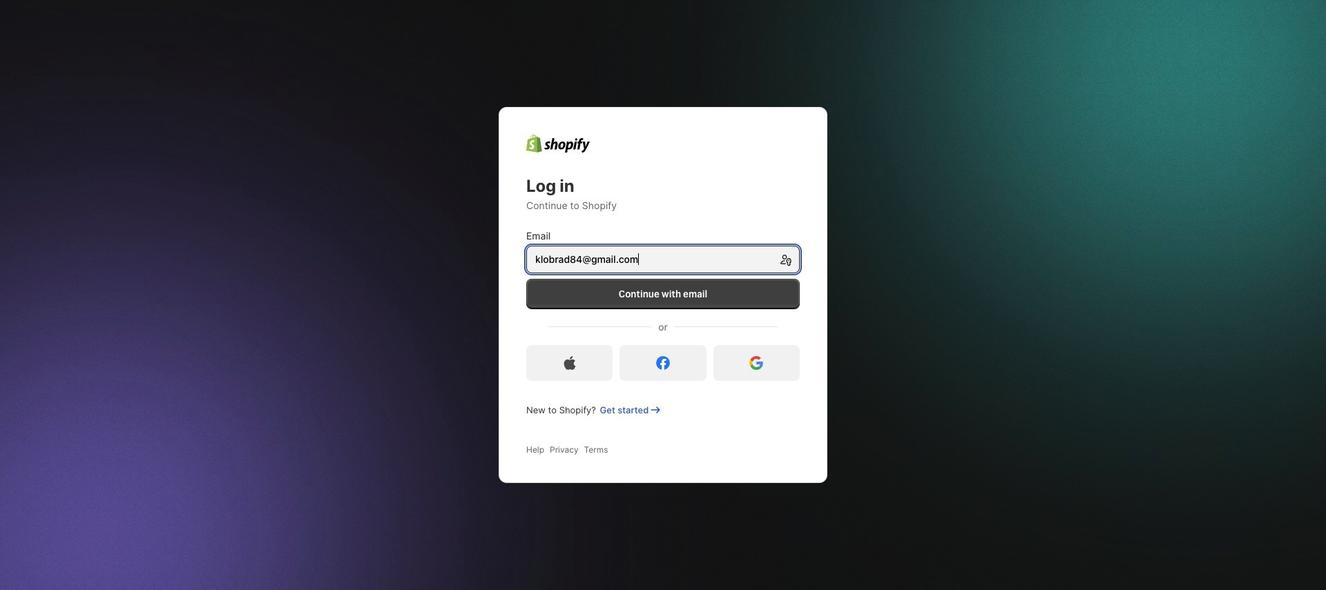 Task type: describe. For each thing, give the bounding box(es) containing it.
log in to shopify image
[[526, 135, 590, 153]]

size 16 image
[[656, 356, 670, 370]]



Task type: vqa. For each thing, say whether or not it's contained in the screenshot.
the top Passkeys
no



Task type: locate. For each thing, give the bounding box(es) containing it.
None email field
[[527, 245, 774, 274]]

0 horizontal spatial size 16 image
[[563, 356, 577, 370]]

size 16 image
[[563, 356, 577, 370], [750, 356, 763, 370]]

None text field
[[527, 245, 816, 274]]

2 size 16 image from the left
[[750, 356, 763, 370]]

1 size 16 image from the left
[[563, 356, 577, 370]]

1 horizontal spatial size 16 image
[[750, 356, 763, 370]]



